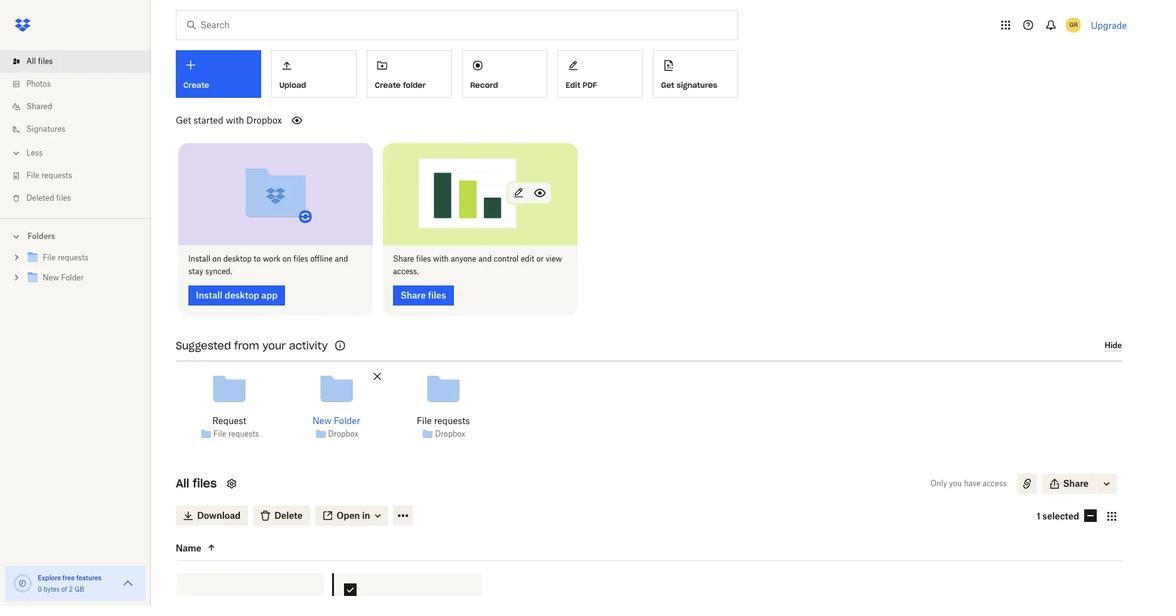 Task type: vqa. For each thing, say whether or not it's contained in the screenshot.
Share inside button
yes



Task type: locate. For each thing, give the bounding box(es) containing it.
on right work
[[283, 254, 292, 263]]

share for share files with anyone and control edit or view access.
[[393, 254, 414, 263]]

0 horizontal spatial new folder link
[[25, 270, 141, 287]]

1 horizontal spatial create
[[375, 80, 401, 90]]

1 horizontal spatial dropbox link
[[435, 428, 466, 441]]

on
[[212, 254, 221, 263], [283, 254, 292, 263]]

get
[[661, 80, 675, 90], [176, 115, 191, 126]]

1 horizontal spatial with
[[433, 254, 449, 263]]

new folder link
[[25, 270, 141, 287], [313, 414, 360, 428]]

new folder inside group
[[43, 273, 84, 283]]

create for create folder
[[375, 80, 401, 90]]

desktop inside button
[[225, 290, 259, 301]]

file inside list
[[26, 171, 39, 180]]

share inside share files button
[[401, 290, 426, 301]]

to
[[254, 254, 261, 263]]

share inside share files with anyone and control edit or view access.
[[393, 254, 414, 263]]

synced.
[[205, 267, 232, 276]]

1 vertical spatial new folder
[[313, 415, 360, 426]]

0 vertical spatial with
[[226, 115, 244, 126]]

1 horizontal spatial folder
[[334, 415, 360, 426]]

0 horizontal spatial all
[[26, 57, 36, 66]]

1 horizontal spatial new folder link
[[313, 414, 360, 428]]

control
[[494, 254, 519, 263]]

0 horizontal spatial all files
[[26, 57, 53, 66]]

files left offline at top left
[[294, 254, 308, 263]]

your
[[262, 339, 286, 352]]

suggested
[[176, 339, 231, 352]]

folder
[[61, 273, 84, 283], [334, 415, 360, 426]]

create inside button
[[375, 80, 401, 90]]

file requests inside list
[[26, 171, 72, 180]]

gr
[[1069, 21, 1078, 29]]

0 vertical spatial new folder link
[[25, 270, 141, 287]]

share
[[393, 254, 414, 263], [401, 290, 426, 301], [1064, 478, 1089, 489]]

selected
[[1043, 511, 1080, 522]]

file
[[26, 171, 39, 180], [43, 253, 56, 263], [417, 415, 432, 426], [213, 430, 226, 439]]

0 horizontal spatial new
[[43, 273, 59, 283]]

install on desktop to work on files offline and stay synced.
[[188, 254, 348, 276]]

have
[[964, 479, 981, 488]]

0 horizontal spatial and
[[335, 254, 348, 263]]

all files left "folder settings" icon
[[176, 476, 217, 491]]

new inside group
[[43, 273, 59, 283]]

list
[[0, 43, 151, 219]]

bytes
[[44, 586, 60, 594]]

0 horizontal spatial on
[[212, 254, 221, 263]]

and left control on the top of the page
[[479, 254, 492, 263]]

access
[[983, 479, 1007, 488]]

open in button
[[315, 506, 388, 526]]

1 dropbox link from the left
[[328, 428, 358, 441]]

files
[[38, 57, 53, 66], [56, 193, 71, 203], [294, 254, 308, 263], [416, 254, 431, 263], [428, 290, 446, 301], [193, 476, 217, 491]]

dropbox link for folder
[[328, 428, 358, 441]]

all inside list item
[[26, 57, 36, 66]]

share up selected
[[1064, 478, 1089, 489]]

1 vertical spatial install
[[196, 290, 223, 301]]

files inside share files with anyone and control edit or view access.
[[416, 254, 431, 263]]

files right deleted
[[56, 193, 71, 203]]

desktop left app
[[225, 290, 259, 301]]

0 vertical spatial get
[[661, 80, 675, 90]]

folders
[[28, 232, 55, 241]]

deleted files link
[[10, 187, 151, 210]]

all files inside all files link
[[26, 57, 53, 66]]

all up 'photos'
[[26, 57, 36, 66]]

files up 'photos'
[[38, 57, 53, 66]]

0 vertical spatial new folder
[[43, 273, 84, 283]]

0 horizontal spatial get
[[176, 115, 191, 126]]

2 dropbox link from the left
[[435, 428, 466, 441]]

new folder
[[43, 273, 84, 283], [313, 415, 360, 426]]

photos link
[[10, 73, 151, 95]]

2
[[69, 586, 73, 594]]

install inside button
[[196, 290, 223, 301]]

create folder
[[375, 80, 426, 90]]

new
[[43, 273, 59, 283], [313, 415, 332, 426]]

gr button
[[1064, 15, 1084, 35]]

file requests link
[[10, 165, 151, 187], [25, 250, 141, 267], [417, 414, 470, 428], [213, 428, 259, 441]]

files up access.
[[416, 254, 431, 263]]

features
[[76, 575, 102, 582]]

upload
[[279, 80, 306, 90]]

install inside install on desktop to work on files offline and stay synced.
[[188, 254, 210, 263]]

get left started
[[176, 115, 191, 126]]

and right offline at top left
[[335, 254, 348, 263]]

requests inside list
[[41, 171, 72, 180]]

1 vertical spatial desktop
[[225, 290, 259, 301]]

1 vertical spatial share
[[401, 290, 426, 301]]

0 horizontal spatial folder
[[61, 273, 84, 283]]

signatures
[[26, 124, 65, 134]]

edit pdf
[[566, 80, 597, 90]]

1 vertical spatial get
[[176, 115, 191, 126]]

1 vertical spatial all
[[176, 476, 189, 491]]

open
[[337, 510, 360, 521]]

upgrade link
[[1091, 20, 1127, 30]]

0 vertical spatial desktop
[[223, 254, 252, 263]]

shared
[[26, 102, 52, 111]]

0 vertical spatial all files
[[26, 57, 53, 66]]

from
[[234, 339, 259, 352]]

2 vertical spatial share
[[1064, 478, 1089, 489]]

install desktop app button
[[188, 285, 285, 306]]

download
[[197, 510, 241, 521]]

dropbox link for requests
[[435, 428, 466, 441]]

create for create
[[183, 80, 209, 90]]

0 vertical spatial folder
[[61, 273, 84, 283]]

on up synced.
[[212, 254, 221, 263]]

0 horizontal spatial create
[[183, 80, 209, 90]]

create folder button
[[367, 50, 452, 98]]

1 horizontal spatial on
[[283, 254, 292, 263]]

all files up 'photos'
[[26, 57, 53, 66]]

0 horizontal spatial new folder
[[43, 273, 84, 283]]

create up started
[[183, 80, 209, 90]]

install up stay
[[188, 254, 210, 263]]

2 horizontal spatial dropbox
[[435, 430, 466, 439]]

pdf
[[583, 80, 597, 90]]

1 horizontal spatial all
[[176, 476, 189, 491]]

in
[[362, 510, 370, 521]]

signatures
[[677, 80, 718, 90]]

with left anyone
[[433, 254, 449, 263]]

0 horizontal spatial dropbox link
[[328, 428, 358, 441]]

all files
[[26, 57, 53, 66], [176, 476, 217, 491]]

with right started
[[226, 115, 244, 126]]

1 vertical spatial with
[[433, 254, 449, 263]]

desktop inside install on desktop to work on files offline and stay synced.
[[223, 254, 252, 263]]

install desktop app
[[196, 290, 278, 301]]

download button
[[176, 506, 248, 526]]

0 vertical spatial new
[[43, 273, 59, 283]]

0 vertical spatial install
[[188, 254, 210, 263]]

2 and from the left
[[479, 254, 492, 263]]

share for share files
[[401, 290, 426, 301]]

name
[[176, 543, 201, 553]]

file requests
[[26, 171, 72, 180], [43, 253, 88, 263], [417, 415, 470, 426], [213, 430, 259, 439]]

2 on from the left
[[283, 254, 292, 263]]

1 horizontal spatial all files
[[176, 476, 217, 491]]

all
[[26, 57, 36, 66], [176, 476, 189, 491]]

dropbox link
[[328, 428, 358, 441], [435, 428, 466, 441]]

install
[[188, 254, 210, 263], [196, 290, 223, 301]]

with
[[226, 115, 244, 126], [433, 254, 449, 263]]

1 and from the left
[[335, 254, 348, 263]]

file inside group
[[43, 253, 56, 263]]

list containing all files
[[0, 43, 151, 219]]

1 vertical spatial new
[[313, 415, 332, 426]]

1 vertical spatial folder
[[334, 415, 360, 426]]

desktop left to
[[223, 254, 252, 263]]

create inside popup button
[[183, 80, 209, 90]]

0 vertical spatial share
[[393, 254, 414, 263]]

and
[[335, 254, 348, 263], [479, 254, 492, 263]]

photos
[[26, 79, 51, 89]]

or
[[537, 254, 544, 263]]

requests
[[41, 171, 72, 180], [58, 253, 88, 263], [434, 415, 470, 426], [228, 430, 259, 439]]

1 horizontal spatial and
[[479, 254, 492, 263]]

with inside share files with anyone and control edit or view access.
[[433, 254, 449, 263]]

1 vertical spatial new folder link
[[313, 414, 360, 428]]

0 horizontal spatial dropbox
[[247, 115, 282, 126]]

create left folder
[[375, 80, 401, 90]]

0 vertical spatial all
[[26, 57, 36, 66]]

get left signatures at the right
[[661, 80, 675, 90]]

stay
[[188, 267, 203, 276]]

group
[[0, 246, 151, 298]]

1 horizontal spatial get
[[661, 80, 675, 90]]

1 horizontal spatial dropbox
[[328, 430, 358, 439]]

files down share files with anyone and control edit or view access.
[[428, 290, 446, 301]]

all up download button
[[176, 476, 189, 491]]

0 horizontal spatial with
[[226, 115, 244, 126]]

offline
[[310, 254, 333, 263]]

folders button
[[0, 227, 151, 246]]

install down synced.
[[196, 290, 223, 301]]

share up access.
[[393, 254, 414, 263]]

1 horizontal spatial new
[[313, 415, 332, 426]]

view
[[546, 254, 562, 263]]

share down access.
[[401, 290, 426, 301]]

access.
[[393, 267, 419, 276]]

1 horizontal spatial new folder
[[313, 415, 360, 426]]

get inside get signatures button
[[661, 80, 675, 90]]



Task type: describe. For each thing, give the bounding box(es) containing it.
delete button
[[253, 506, 310, 526]]

shared link
[[10, 95, 151, 118]]

less
[[26, 148, 43, 158]]

files left "folder settings" icon
[[193, 476, 217, 491]]

share files with anyone and control edit or view access.
[[393, 254, 562, 276]]

with for files
[[433, 254, 449, 263]]

with for started
[[226, 115, 244, 126]]

edit pdf button
[[558, 50, 643, 98]]

new folder link inside group
[[25, 270, 141, 287]]

explore free features 0 bytes of 2 gb
[[38, 575, 102, 594]]

get started with dropbox
[[176, 115, 282, 126]]

all files link
[[10, 50, 151, 73]]

upgrade
[[1091, 20, 1127, 30]]

delete
[[275, 510, 303, 521]]

quota usage element
[[13, 574, 33, 594]]

Search text field
[[200, 18, 712, 32]]

you
[[950, 479, 962, 488]]

dropbox for new
[[328, 430, 358, 439]]

of
[[61, 586, 67, 594]]

group containing file requests
[[0, 246, 151, 298]]

work
[[263, 254, 281, 263]]

and inside install on desktop to work on files offline and stay synced.
[[335, 254, 348, 263]]

request link
[[212, 414, 246, 428]]

hide
[[1105, 341, 1122, 351]]

get signatures button
[[653, 50, 739, 98]]

only
[[931, 479, 947, 488]]

files inside button
[[428, 290, 446, 301]]

dropbox for file
[[435, 430, 466, 439]]

hide button
[[1105, 341, 1122, 352]]

install for install on desktop to work on files offline and stay synced.
[[188, 254, 210, 263]]

record button
[[462, 50, 548, 98]]

open in
[[337, 510, 370, 521]]

all files list item
[[0, 50, 151, 73]]

1
[[1037, 511, 1041, 522]]

get for get signatures
[[661, 80, 675, 90]]

create button
[[176, 50, 261, 98]]

files inside list item
[[38, 57, 53, 66]]

only you have access
[[931, 479, 1007, 488]]

edit
[[521, 254, 535, 263]]

share button
[[1042, 474, 1097, 494]]

1 vertical spatial all files
[[176, 476, 217, 491]]

share inside share button
[[1064, 478, 1089, 489]]

less image
[[10, 147, 23, 160]]

install for install desktop app
[[196, 290, 223, 301]]

get for get started with dropbox
[[176, 115, 191, 126]]

upload button
[[271, 50, 357, 98]]

free
[[63, 575, 75, 582]]

explore
[[38, 575, 61, 582]]

folder
[[403, 80, 426, 90]]

share files button
[[393, 285, 454, 306]]

gb
[[75, 586, 84, 594]]

request
[[212, 415, 246, 426]]

and inside share files with anyone and control edit or view access.
[[479, 254, 492, 263]]

activity
[[289, 339, 328, 352]]

folder, file requests row
[[176, 574, 324, 607]]

deleted
[[26, 193, 54, 203]]

suggested from your activity
[[176, 339, 328, 352]]

deleted files
[[26, 193, 71, 203]]

folder, new folder row
[[334, 574, 482, 607]]

started
[[194, 115, 223, 126]]

1 selected
[[1037, 511, 1080, 522]]

files inside install on desktop to work on files offline and stay synced.
[[294, 254, 308, 263]]

signatures link
[[10, 118, 151, 141]]

1 on from the left
[[212, 254, 221, 263]]

record
[[470, 80, 498, 90]]

get signatures
[[661, 80, 718, 90]]

anyone
[[451, 254, 477, 263]]

dropbox image
[[10, 13, 35, 38]]

edit
[[566, 80, 581, 90]]

name button
[[176, 541, 281, 556]]

0
[[38, 586, 42, 594]]

share files
[[401, 290, 446, 301]]

folder settings image
[[224, 476, 240, 491]]

app
[[261, 290, 278, 301]]



